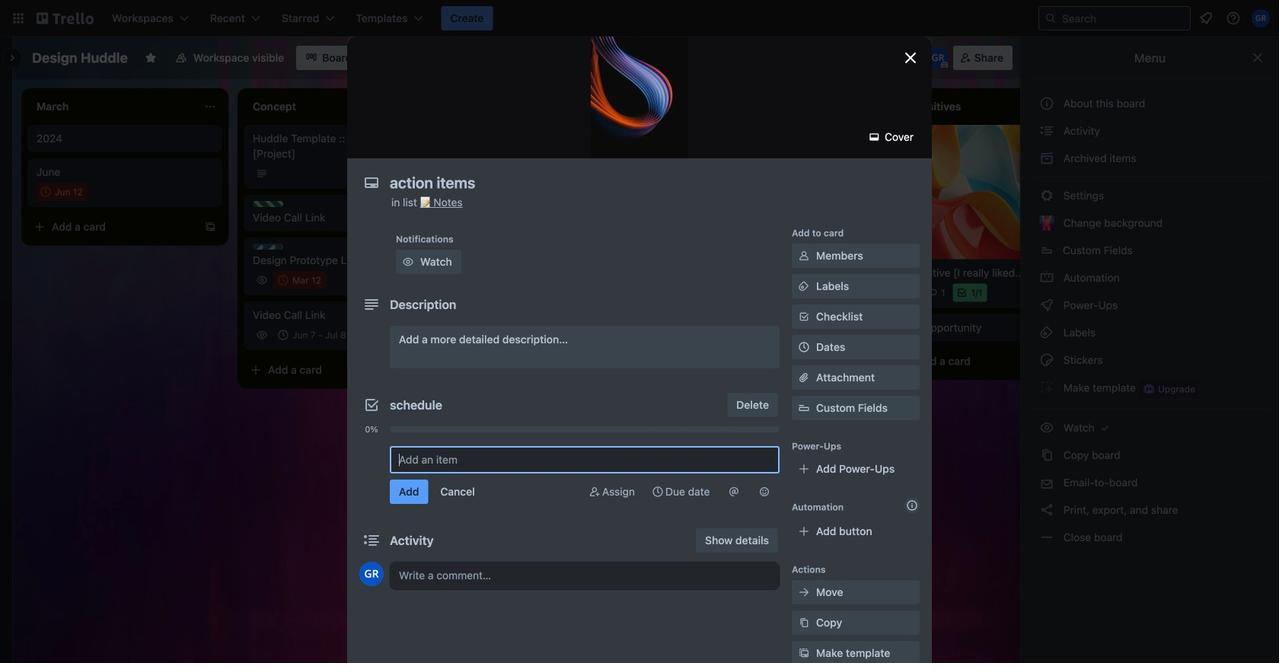 Task type: describe. For each thing, give the bounding box(es) containing it.
0 vertical spatial create from template… image
[[204, 221, 216, 233]]

1 vertical spatial create from template… image
[[421, 364, 433, 376]]

close dialog image
[[902, 49, 920, 67]]

color: sky, title: "people" element
[[253, 244, 283, 250]]

1 vertical spatial greg robinson (gregrobinson96) image
[[360, 562, 384, 587]]

color: green, title: none image
[[253, 201, 283, 207]]



Task type: locate. For each thing, give the bounding box(es) containing it.
0 vertical spatial greg robinson (gregrobinson96) image
[[1252, 9, 1271, 27]]

Write a comment text field
[[390, 562, 780, 590]]

Add an item text field
[[390, 446, 780, 474]]

1 horizontal spatial create from template… image
[[421, 364, 433, 376]]

sm image
[[867, 130, 882, 145], [1040, 151, 1055, 166], [1040, 188, 1055, 203], [797, 279, 812, 294], [1040, 325, 1055, 341], [1040, 421, 1055, 436], [1098, 421, 1113, 436], [727, 484, 742, 500], [757, 484, 772, 500], [797, 585, 812, 600], [797, 616, 812, 631], [797, 646, 812, 661]]

1 horizontal spatial greg robinson (gregrobinson96) image
[[1252, 9, 1271, 27]]

create from template… image
[[204, 221, 216, 233], [421, 364, 433, 376]]

1 horizontal spatial greg robinson (gregrobinson96) image
[[928, 47, 949, 69]]

0 horizontal spatial create from template… image
[[204, 221, 216, 233]]

None checkbox
[[37, 183, 87, 201], [274, 326, 351, 344], [37, 183, 87, 201], [274, 326, 351, 344]]

Search field
[[1057, 8, 1191, 29]]

None text field
[[382, 169, 885, 197]]

group
[[360, 437, 780, 443]]

None checkbox
[[274, 271, 326, 289]]

Board name text field
[[24, 46, 136, 70]]

open information menu image
[[1226, 11, 1242, 26]]

None submit
[[390, 480, 428, 504]]

search image
[[1045, 12, 1057, 24]]

0 horizontal spatial greg robinson (gregrobinson96) image
[[360, 562, 384, 587]]

0 notifications image
[[1198, 9, 1216, 27]]

star or unstar board image
[[145, 52, 157, 64]]

greg robinson (gregrobinson96) image
[[1252, 9, 1271, 27], [414, 326, 433, 344]]

greg robinson (gregrobinson96) image
[[928, 47, 949, 69], [360, 562, 384, 587]]

0 vertical spatial greg robinson (gregrobinson96) image
[[928, 47, 949, 69]]

sm image
[[1040, 123, 1055, 139], [797, 248, 812, 264], [401, 254, 416, 270], [1040, 270, 1055, 286], [1040, 298, 1055, 313], [1040, 353, 1055, 368], [1040, 380, 1055, 395], [1040, 448, 1055, 463], [587, 484, 603, 500], [651, 484, 666, 500], [1040, 503, 1055, 518], [1040, 530, 1055, 545]]

1 vertical spatial greg robinson (gregrobinson96) image
[[414, 326, 433, 344]]

primary element
[[0, 0, 1280, 37]]

0 horizontal spatial greg robinson (gregrobinson96) image
[[414, 326, 433, 344]]



Task type: vqa. For each thing, say whether or not it's contained in the screenshot.
Greg Robinson (gregrobinson96) image
yes



